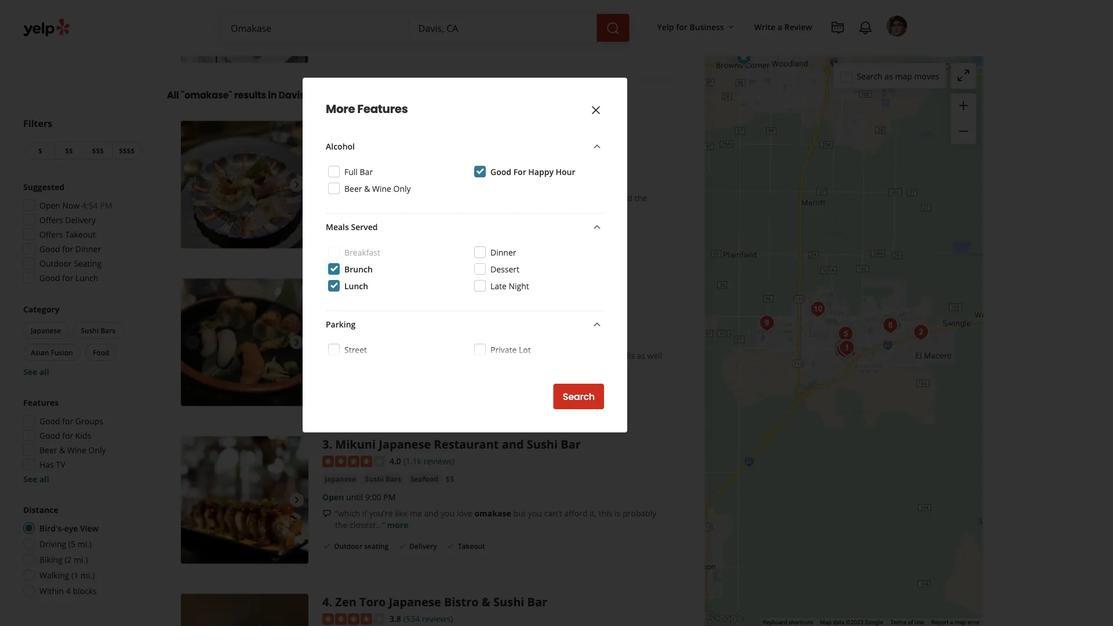Task type: vqa. For each thing, say whether or not it's contained in the screenshot.
shortcuts
yes



Task type: locate. For each thing, give the bounding box(es) containing it.
mikuni
[[335, 436, 376, 452]]

1 horizontal spatial map
[[955, 619, 966, 626]]

slideshow element for opens in 6 min
[[181, 121, 308, 248]]

0 horizontal spatial as
[[335, 361, 343, 372]]

16 checkmark v2 image down "like"
[[398, 541, 407, 551]]

zoom in image
[[957, 99, 970, 112]]

mi.) right (5
[[78, 538, 92, 549]]

2 seating from the top
[[364, 226, 389, 236]]

(2
[[65, 554, 72, 565]]

2 next image from the top
[[290, 335, 304, 349]]

2 24 chevron down v2 image from the top
[[590, 220, 604, 234]]

as left well
[[637, 350, 645, 361]]

(534 reviews) link
[[403, 612, 453, 624]]

open
[[39, 200, 60, 211], [322, 334, 344, 345], [322, 491, 344, 502]]

sushi bars up food
[[81, 326, 116, 335]]

1 horizontal spatial friends
[[546, 350, 572, 361]]

bars up food
[[101, 326, 116, 335]]

0 horizontal spatial features
[[23, 397, 59, 408]]

0 horizontal spatial dinner
[[75, 243, 101, 254]]

previous image
[[186, 178, 199, 192], [186, 335, 199, 349]]

3 outdoor seating from the top
[[334, 541, 389, 551]]

1 previous image from the top
[[186, 178, 199, 192]]

1 horizontal spatial as
[[637, 350, 645, 361]]

wine inside group
[[67, 444, 86, 455]]

moves
[[914, 71, 939, 82]]

option group
[[20, 504, 144, 600]]

24 chevron down v2 image inside alcohol dropdown button
[[590, 139, 604, 153]]

3 slideshow element from the top
[[181, 278, 308, 406]]

16 speech v2 image
[[322, 8, 332, 17], [322, 509, 332, 518]]

beer & wine only inside group
[[39, 444, 106, 455]]

2 vertical spatial mi.)
[[81, 570, 95, 581]]

16 speech v2 image for "i took my wife and a few friends here on a wednesday night and they all loved the
[[322, 194, 332, 203]]

2 horizontal spatial sushi bars button
[[363, 473, 403, 485]]

biking
[[39, 554, 62, 565]]

bird's-eye view
[[39, 523, 99, 534]]

map left moves
[[895, 71, 912, 82]]

only inside group
[[88, 444, 106, 455]]

2 vertical spatial &
[[482, 594, 490, 610]]

1 vertical spatial my
[[509, 350, 521, 361]]

16 checkmark v2 image
[[322, 40, 332, 50], [446, 40, 455, 50], [322, 541, 332, 551], [446, 541, 455, 551]]

0 vertical spatial outdoor seating
[[334, 41, 389, 50]]

2 horizontal spatial sushi bars
[[365, 474, 401, 484]]

california
[[309, 89, 355, 102]]

open inside group
[[39, 200, 60, 211]]

hikari sushi & omakase image
[[181, 121, 308, 248]]

see up distance
[[23, 473, 37, 484]]

bars down "4.9 star rating" image
[[345, 159, 361, 168]]

0 horizontal spatial in
[[268, 89, 277, 102]]

see all button
[[23, 366, 49, 377], [23, 473, 49, 484]]

0 vertical spatial see all button
[[23, 366, 49, 377]]

all
[[167, 89, 179, 102]]

sushi bars button down the alcohol
[[322, 158, 363, 169]]

closest..."
[[350, 519, 385, 530]]

4 star rating image
[[322, 456, 385, 467]]

(1
[[71, 570, 78, 581]]

for for lunch
[[62, 272, 73, 283]]

zoom out image
[[957, 124, 970, 138]]

. left zen
[[329, 594, 332, 610]]

my left other
[[509, 350, 521, 361]]

features
[[357, 101, 408, 117], [23, 397, 59, 408]]

friends right 'few'
[[432, 192, 458, 203]]

beer & wine only down the good for kids
[[39, 444, 106, 455]]

more link down unique
[[407, 18, 429, 29]]

0 horizontal spatial sushi bars
[[81, 326, 116, 335]]

omakase
[[474, 508, 511, 519]]

2 horizontal spatial the
[[635, 192, 647, 203]]

features up good for groups
[[23, 397, 59, 408]]

my inside the "i took my wife and a few friends here on a wednesday night and they all loved the omakase !" more
[[361, 192, 373, 203]]

for down offers takeout
[[62, 243, 73, 254]]

2 horizontal spatial bars
[[386, 474, 401, 484]]

the left big
[[384, 350, 396, 361]]

lunch inside group
[[75, 272, 98, 283]]

japanese down the category
[[31, 326, 61, 335]]

all
[[601, 192, 610, 203], [39, 366, 49, 377], [39, 473, 49, 484]]

keyboard shortcuts button
[[763, 618, 813, 626]]

2 previous image from the top
[[186, 335, 199, 349]]

sushi bars button up food
[[73, 322, 123, 339]]

map
[[820, 619, 832, 626]]

opens
[[322, 176, 348, 187]]

1 vertical spatial delivery
[[65, 214, 96, 225]]

1 16 speech v2 image from the top
[[322, 194, 332, 203]]

0 horizontal spatial beer & wine only
[[39, 444, 106, 455]]

16 speech v2 image
[[322, 194, 332, 203], [322, 351, 332, 360]]

open now 4:54 pm
[[39, 200, 112, 211]]

the down "which
[[335, 519, 347, 530]]

more link for me
[[387, 519, 408, 530]]

1 . from the top
[[329, 278, 332, 294]]

16 speech v2 image left "burma
[[322, 8, 332, 17]]

as
[[885, 71, 893, 82], [637, 350, 645, 361], [335, 361, 343, 372]]

all down has
[[39, 473, 49, 484]]

all for category
[[39, 366, 49, 377]]

1 horizontal spatial 4
[[322, 594, 329, 610]]

group containing features
[[20, 397, 144, 485]]

group
[[951, 93, 976, 144], [20, 181, 144, 287], [21, 303, 144, 377], [20, 397, 144, 485]]

good left for
[[490, 166, 511, 177]]

delivery down open now 4:54 pm
[[65, 214, 96, 225]]

1 vertical spatial see
[[23, 473, 37, 484]]

seating
[[364, 41, 389, 50], [364, 226, 389, 236], [364, 541, 389, 551]]

1 horizontal spatial my
[[509, 350, 521, 361]]

see for features
[[23, 473, 37, 484]]

offers for offers takeout
[[39, 229, 63, 240]]

more down "like"
[[387, 519, 408, 530]]

map for moves
[[895, 71, 912, 82]]

parking
[[326, 319, 356, 330]]

japanese button for 2nd japanese link
[[322, 473, 358, 485]]

good for groups
[[39, 415, 103, 426]]

all right they
[[601, 192, 610, 203]]

slideshow element
[[181, 0, 308, 63], [181, 121, 308, 248], [181, 278, 308, 406], [181, 436, 308, 564]]

0 horizontal spatial wine
[[67, 444, 86, 455]]

24 chevron down v2 image inside meals served dropdown button
[[590, 220, 604, 234]]

2 vertical spatial seating
[[364, 541, 389, 551]]

24 chevron down v2 image
[[590, 317, 604, 331]]

see all button down the asian
[[23, 366, 49, 377]]

been
[[532, 7, 551, 18]]

all for features
[[39, 473, 49, 484]]

wine right 6
[[372, 183, 391, 194]]

search inside button
[[563, 390, 595, 403]]

None search field
[[221, 14, 632, 42]]

1 horizontal spatial in
[[350, 176, 358, 187]]

you inside the but you can't afford it, this is probably the closest..."
[[528, 508, 542, 519]]

0 vertical spatial beer & wine only
[[344, 183, 411, 194]]

1 16 speech v2 image from the top
[[322, 8, 332, 17]]

group containing category
[[21, 303, 144, 377]]

parking button
[[326, 317, 604, 332]]

0 horizontal spatial bars
[[101, 326, 116, 335]]

beer & wine only inside more features dialog
[[344, 183, 411, 194]]

mi.) for walking (1 mi.)
[[81, 570, 95, 581]]

beer down full
[[344, 183, 362, 194]]

16 checkmark v2 image down davis."
[[398, 40, 407, 50]]

wife up one
[[351, 350, 367, 361]]

3.8 star rating image
[[322, 613, 385, 625]]

more right !" at the top left
[[380, 204, 402, 215]]

0 vertical spatial the
[[635, 192, 647, 203]]

a
[[778, 21, 782, 32], [409, 192, 414, 203], [492, 192, 496, 203], [950, 619, 953, 626]]

0 vertical spatial only
[[393, 183, 411, 194]]

see all button for category
[[23, 366, 49, 377]]

more link down "like"
[[387, 519, 408, 530]]

1 vertical spatial more link
[[380, 204, 402, 215]]

1 horizontal spatial wife
[[375, 192, 391, 203]]

takeout down "love"
[[458, 541, 485, 551]]

got
[[369, 350, 381, 361], [574, 350, 587, 361]]

and right flavor
[[458, 7, 472, 18]]

6
[[360, 176, 365, 187]]

took
[[342, 192, 359, 203]]

3 next image from the top
[[290, 493, 304, 507]]

business
[[690, 21, 724, 32]]

seafood
[[410, 474, 438, 484]]

good for good for lunch
[[39, 272, 60, 283]]

sushi bars link up the 9:00
[[363, 473, 403, 485]]

search down notifications image
[[857, 71, 882, 82]]

0 vertical spatial wine
[[372, 183, 391, 194]]

the right loved
[[635, 192, 647, 203]]

3 . from the top
[[329, 594, 332, 610]]

open down suggested
[[39, 200, 60, 211]]

hikari sushi & omakase image
[[835, 337, 859, 360]]

good inside more features dialog
[[490, 166, 511, 177]]

(5
[[68, 538, 75, 549]]

walking (1 mi.)
[[39, 570, 95, 581]]

and inside "burma eat brings unique flavor and spices that has been very popular in san francisco bay area to davis."
[[458, 7, 472, 18]]

for down good for groups
[[62, 430, 73, 441]]

japanese button up street
[[322, 315, 358, 327]]

0 vertical spatial delivery
[[409, 41, 437, 50]]

0 horizontal spatial 4
[[66, 585, 71, 596]]

2 vertical spatial delivery
[[409, 541, 437, 551]]

. for 2
[[329, 278, 332, 294]]

seating down closest..." at the left of the page
[[364, 541, 389, 551]]

"omakase"
[[181, 89, 232, 102]]

0 vertical spatial as
[[885, 71, 893, 82]]

reviews) down 4 . zen toro japanese bistro & sushi bar
[[422, 613, 453, 624]]

0 horizontal spatial beer
[[39, 444, 57, 455]]

more for more link corresponding to me
[[387, 519, 408, 530]]

all inside the "i took my wife and a few friends here on a wednesday night and they all loved the omakase !" more
[[601, 192, 610, 203]]

hour
[[556, 166, 575, 177]]

24 chevron down v2 image down close 'image'
[[590, 139, 604, 153]]

0 horizontal spatial you
[[441, 508, 455, 519]]

search down various
[[563, 390, 595, 403]]

delivery down "which if you're like me and you love omakase
[[409, 541, 437, 551]]

map left error
[[955, 619, 966, 626]]

wine inside more features dialog
[[372, 183, 391, 194]]

1 horizontal spatial pm
[[383, 491, 396, 502]]

$$ button
[[54, 142, 83, 159]]

0 vertical spatial see all
[[23, 366, 49, 377]]

all down the asian
[[39, 366, 49, 377]]

2 slideshow element from the top
[[181, 121, 308, 248]]

for right yelp
[[676, 21, 687, 32]]

next image for 2 . huku japanese bistro
[[290, 335, 304, 349]]

wife up !" at the top left
[[375, 192, 391, 203]]

2 got from the left
[[574, 350, 587, 361]]

this
[[599, 508, 612, 519]]

0 horizontal spatial got
[[369, 350, 381, 361]]

bars for the left sushi bars link
[[345, 159, 361, 168]]

search for search as map moves
[[857, 71, 882, 82]]

0 horizontal spatial bar
[[360, 166, 373, 177]]

japanese up street
[[325, 316, 356, 326]]

more for top more link
[[407, 18, 429, 29]]

in left davis,
[[268, 89, 277, 102]]

can't
[[544, 508, 562, 519]]

1 vertical spatial sushi bars
[[81, 326, 116, 335]]

next image
[[290, 178, 304, 192], [290, 335, 304, 349], [290, 493, 304, 507]]

1 vertical spatial wine
[[67, 444, 86, 455]]

dinner up seating
[[75, 243, 101, 254]]

$$$
[[92, 146, 104, 155]]

outdoor seating up breakfast
[[334, 226, 389, 236]]

good for dinner
[[39, 243, 101, 254]]

for down the outdoor seating
[[62, 272, 73, 283]]

good for good for dinner
[[39, 243, 60, 254]]

unique
[[405, 7, 432, 18]]

sushi bars button for the left sushi bars link
[[322, 158, 363, 169]]

1 offers from the top
[[39, 214, 63, 225]]

friends inside platter and my other friends got various rolls as well as one or..."
[[546, 350, 572, 361]]

dinner up dessert on the top of page
[[490, 247, 516, 258]]

and right me
[[424, 508, 439, 519]]

0 vertical spatial open
[[39, 200, 60, 211]]

has
[[517, 7, 530, 18]]

0 vertical spatial sushi bars button
[[322, 158, 363, 169]]

1 vertical spatial seating
[[364, 226, 389, 236]]

0 vertical spatial &
[[364, 183, 370, 194]]

option group containing distance
[[20, 504, 144, 600]]

1 outdoor seating from the top
[[334, 41, 389, 50]]

2 16 speech v2 image from the top
[[322, 351, 332, 360]]

outdoor seating
[[39, 258, 102, 269]]

1 vertical spatial 16 speech v2 image
[[322, 351, 332, 360]]

takeout down spices
[[458, 41, 485, 50]]

4.0 link
[[390, 454, 401, 467]]

open down parking at the left bottom of page
[[322, 334, 344, 345]]

bars for the rightmost sushi bars link
[[386, 474, 401, 484]]

search as map moves
[[857, 71, 939, 82]]

nami sushi image
[[879, 314, 902, 337]]

16 speech v2 image left "my
[[322, 351, 332, 360]]

2 vertical spatial sushi bars button
[[363, 473, 403, 485]]

1 vertical spatial all
[[39, 366, 49, 377]]

1 see from the top
[[23, 366, 37, 377]]

a right write
[[778, 21, 782, 32]]

see down the asian
[[23, 366, 37, 377]]

you right "but" in the left bottom of the page
[[528, 508, 542, 519]]

night
[[545, 192, 564, 203]]

1 vertical spatial previous image
[[186, 335, 199, 349]]

24 chevron down v2 image for beer & wine only
[[590, 139, 604, 153]]

good for kids
[[39, 430, 91, 441]]

sushi
[[325, 159, 343, 168], [81, 326, 99, 335], [527, 436, 558, 452], [365, 474, 384, 484], [493, 594, 524, 610]]

good for happy hour
[[490, 166, 575, 177]]

offers takeout
[[39, 229, 96, 240]]

0 vertical spatial 24 chevron down v2 image
[[590, 139, 604, 153]]

16 checkmark v2 image left served
[[322, 226, 332, 235]]

good down offers takeout
[[39, 243, 60, 254]]

friends right other
[[546, 350, 572, 361]]

2 vertical spatial the
[[335, 519, 347, 530]]

0 horizontal spatial wife
[[351, 350, 367, 361]]

more link for and
[[380, 204, 402, 215]]

offers delivery
[[39, 214, 96, 225]]

wife
[[375, 192, 391, 203], [351, 350, 367, 361]]

beer
[[344, 183, 362, 194], [39, 444, 57, 455]]

pm right the 9:00
[[383, 491, 396, 502]]

delivery down unique
[[409, 41, 437, 50]]

l&l hawaiian barbecue image
[[732, 46, 755, 69]]

filters
[[23, 117, 52, 129]]

or..."
[[362, 361, 380, 372]]

0 vertical spatial seating
[[364, 41, 389, 50]]

$ button
[[26, 142, 54, 159]]

2 offers from the top
[[39, 229, 63, 240]]

fusion
[[51, 348, 73, 357]]

only left 'few'
[[393, 183, 411, 194]]

meals served button
[[326, 220, 604, 235]]

1 vertical spatial reviews)
[[422, 613, 453, 624]]

outdoor down closest..." at the left of the page
[[334, 541, 362, 551]]

2 see all from the top
[[23, 473, 49, 484]]

0 vertical spatial next image
[[290, 178, 304, 192]]

good down the outdoor seating
[[39, 272, 60, 283]]

1 vertical spatial .
[[329, 436, 332, 452]]

0 horizontal spatial &
[[59, 444, 65, 455]]

1 vertical spatial 16 speech v2 image
[[322, 509, 332, 518]]

friends
[[432, 192, 458, 203], [546, 350, 572, 361]]

outdoor up good for lunch
[[39, 258, 72, 269]]

. for 3
[[329, 436, 332, 452]]

myu myu image
[[833, 334, 856, 357]]

0 horizontal spatial lunch
[[75, 272, 98, 283]]

1 vertical spatial mi.)
[[74, 554, 88, 565]]

category
[[23, 303, 59, 315]]

2 see all button from the top
[[23, 473, 49, 484]]

reviews) for japanese
[[422, 613, 453, 624]]

beer inside group
[[39, 444, 57, 455]]

sushi bars link down the alcohol
[[322, 158, 363, 169]]

expand map image
[[957, 68, 970, 82]]

1 vertical spatial features
[[23, 397, 59, 408]]

wife inside the "i took my wife and a few friends here on a wednesday night and they all loved the omakase !" more
[[375, 192, 391, 203]]

bars inside group
[[101, 326, 116, 335]]

sushi bars link
[[322, 158, 363, 169], [363, 473, 403, 485]]

1 slideshow element from the top
[[181, 0, 308, 63]]

map for error
[[955, 619, 966, 626]]

1 vertical spatial the
[[384, 350, 396, 361]]

for up the good for kids
[[62, 415, 73, 426]]

1 horizontal spatial only
[[393, 183, 411, 194]]

1 horizontal spatial beer & wine only
[[344, 183, 411, 194]]

mi.)
[[78, 538, 92, 549], [74, 554, 88, 565], [81, 570, 95, 581]]

4 left zen
[[322, 594, 329, 610]]

for inside button
[[676, 21, 687, 32]]

"which if you're like me and you love omakase
[[335, 508, 511, 519]]

& inside group
[[59, 444, 65, 455]]

. left huku
[[329, 278, 332, 294]]

2 vertical spatial next image
[[290, 493, 304, 507]]

for for dinner
[[62, 243, 73, 254]]

24 chevron down v2 image down they
[[590, 220, 604, 234]]

map region
[[569, 46, 1014, 626]]

see for category
[[23, 366, 37, 377]]

16 speech v2 image for "burma eat brings unique flavor and spices that has been very popular in san francisco bay area to davis."
[[322, 8, 332, 17]]

outdoor seating
[[334, 41, 389, 50], [334, 226, 389, 236], [334, 541, 389, 551]]

0 horizontal spatial sushi bars button
[[73, 322, 123, 339]]

outdoor seating down the area
[[334, 41, 389, 50]]

1 vertical spatial friends
[[546, 350, 572, 361]]

search for search
[[563, 390, 595, 403]]

0 vertical spatial friends
[[432, 192, 458, 203]]

bistro up parking dropdown button
[[425, 278, 459, 294]]

seafood button
[[408, 473, 441, 485]]

mi.) for biking (2 mi.)
[[74, 554, 88, 565]]

lunch down seating
[[75, 272, 98, 283]]

0 vertical spatial sushi bars
[[325, 159, 361, 168]]

$$ right seafood button
[[445, 474, 455, 485]]

seating down !" at the top left
[[364, 226, 389, 236]]

4 down walking (1 mi.)
[[66, 585, 71, 596]]

sushi bars button
[[322, 158, 363, 169], [73, 322, 123, 339], [363, 473, 403, 485]]

beer & wine only up !" at the top left
[[344, 183, 411, 194]]

1 horizontal spatial you
[[528, 508, 542, 519]]

3 seating from the top
[[364, 541, 389, 551]]

as left moves
[[885, 71, 893, 82]]

1 horizontal spatial wine
[[372, 183, 391, 194]]

only down 'kids'
[[88, 444, 106, 455]]

previous image for opens in 6 min
[[186, 178, 199, 192]]

japanese up (1.1k
[[379, 436, 431, 452]]

16 speech v2 image left '"i'
[[322, 194, 332, 203]]

2 . from the top
[[329, 436, 332, 452]]

loved
[[612, 192, 633, 203]]

1 next image from the top
[[290, 178, 304, 192]]

mi.) right (1
[[81, 570, 95, 581]]

1 24 chevron down v2 image from the top
[[590, 139, 604, 153]]

1 vertical spatial see all button
[[23, 473, 49, 484]]

bay
[[335, 18, 349, 29]]

late
[[490, 280, 507, 291]]

pm
[[100, 200, 112, 211], [383, 491, 396, 502]]

0 horizontal spatial my
[[361, 192, 373, 203]]

map
[[895, 71, 912, 82], [955, 619, 966, 626]]

reviews) down 3 . mikuni japanese restaurant and sushi bar
[[424, 455, 455, 466]]

24 chevron down v2 image
[[590, 139, 604, 153], [590, 220, 604, 234]]

"i took my wife and a few friends here on a wednesday night and they all loved the omakase !" more
[[335, 192, 647, 215]]

2 horizontal spatial in
[[604, 7, 611, 18]]

0 vertical spatial bars
[[345, 159, 361, 168]]

pm right 4:54
[[100, 200, 112, 211]]

1 vertical spatial map
[[955, 619, 966, 626]]

16 checkmark v2 image
[[398, 40, 407, 50], [322, 226, 332, 235], [398, 541, 407, 551]]

1 vertical spatial beer
[[39, 444, 57, 455]]

1 horizontal spatial bar
[[527, 594, 547, 610]]

in left san
[[604, 7, 611, 18]]

2 16 speech v2 image from the top
[[322, 509, 332, 518]]

0 vertical spatial .
[[329, 278, 332, 294]]

1 see all from the top
[[23, 366, 49, 377]]

i love sushi image
[[806, 298, 830, 321]]

2 you from the left
[[528, 508, 542, 519]]

0 vertical spatial see
[[23, 366, 37, 377]]

takeout up good for dinner
[[65, 229, 96, 240]]

for for business
[[676, 21, 687, 32]]

2 vertical spatial bars
[[386, 474, 401, 484]]

2 japanese link from the top
[[322, 473, 358, 485]]

2 horizontal spatial as
[[885, 71, 893, 82]]

my inside platter and my other friends got various rolls as well as one or..."
[[509, 350, 521, 361]]

1 horizontal spatial features
[[357, 101, 408, 117]]

0 vertical spatial my
[[361, 192, 373, 203]]

1 see all button from the top
[[23, 366, 49, 377]]

me
[[410, 508, 422, 519]]

1 vertical spatial outdoor seating
[[334, 226, 389, 236]]

1 vertical spatial next image
[[290, 335, 304, 349]]

2 see from the top
[[23, 473, 37, 484]]

16 speech v2 image left "which
[[322, 509, 332, 518]]

1 horizontal spatial dinner
[[490, 247, 516, 258]]

lunch
[[75, 272, 98, 283], [344, 280, 368, 291]]

bars down 4.0
[[386, 474, 401, 484]]



Task type: describe. For each thing, give the bounding box(es) containing it.
1 got from the left
[[369, 350, 381, 361]]

mikuni japanese restaurant and sushi bar link
[[335, 436, 581, 452]]

on
[[480, 192, 490, 203]]

$$$$
[[119, 146, 135, 155]]

1 vertical spatial wife
[[351, 350, 367, 361]]

"my
[[335, 350, 349, 361]]

japanese button for 1st japanese link from the top of the page
[[322, 315, 358, 327]]

opens in 6 min
[[322, 176, 383, 187]]

japanese down 4 star rating image
[[325, 474, 356, 484]]

"which
[[335, 508, 360, 519]]

pm for open until 9:00 pm
[[383, 491, 396, 502]]

"burma eat brings unique flavor and spices that has been very popular in san francisco bay area to davis."
[[335, 7, 664, 29]]

(1.1k reviews)
[[403, 455, 455, 466]]

within 4 blocks
[[39, 585, 97, 596]]

lunch inside more features dialog
[[344, 280, 368, 291]]

"burma
[[335, 7, 364, 18]]

is
[[615, 508, 621, 519]]

they
[[583, 192, 599, 203]]

2 vertical spatial takeout
[[458, 541, 485, 551]]

open until 9:00 pm
[[322, 491, 396, 502]]

love
[[457, 508, 472, 519]]

4:54
[[82, 200, 98, 211]]

4.9 star rating image
[[322, 140, 385, 152]]

like
[[395, 508, 408, 519]]

asian fusion
[[31, 348, 73, 357]]

more
[[326, 101, 355, 117]]

good for good for kids
[[39, 430, 60, 441]]

good for good for happy hour
[[490, 166, 511, 177]]

features inside group
[[23, 397, 59, 408]]

24 chevron down v2 image for brunch
[[590, 220, 604, 234]]

dinner inside more features dialog
[[490, 247, 516, 258]]

$$ inside 'button'
[[65, 146, 73, 155]]

san
[[613, 7, 627, 18]]

more features
[[326, 101, 408, 117]]

you're
[[369, 508, 393, 519]]

my for wife
[[361, 192, 373, 203]]

the inside the but you can't afford it, this is probably the closest..."
[[335, 519, 347, 530]]

outdoor down bay
[[334, 41, 362, 50]]

walking
[[39, 570, 69, 581]]

good for good for groups
[[39, 415, 60, 426]]

slideshow element for open
[[181, 278, 308, 406]]

toro
[[359, 594, 386, 610]]

yuchan shokudo image
[[833, 337, 856, 360]]

that
[[500, 7, 515, 18]]

very
[[554, 7, 570, 18]]

$$$$ button
[[112, 142, 141, 159]]

mi.) for driving (5 mi.)
[[78, 538, 92, 549]]

and right 'restaurant'
[[502, 436, 524, 452]]

(534
[[403, 613, 420, 624]]

2 vertical spatial 16 checkmark v2 image
[[398, 541, 407, 551]]

asian fusion button
[[23, 344, 81, 361]]

mikuni japanese restaurant and sushi bar image
[[181, 436, 308, 564]]

here
[[460, 192, 478, 203]]

more inside the "i took my wife and a few friends here on a wednesday night and they all loved the omakase !" more
[[380, 204, 402, 215]]

popular
[[572, 7, 601, 18]]

big
[[398, 350, 410, 361]]

huku japanese bistro image
[[181, 278, 308, 406]]

"my wife got the big
[[335, 350, 412, 361]]

write
[[754, 21, 776, 32]]

mikuni japanese restaurant and sushi bar image
[[832, 338, 856, 361]]

features inside more features dialog
[[357, 101, 408, 117]]

16 speech v2 image for "which if you're like me and you love
[[322, 509, 332, 518]]

close image
[[589, 103, 603, 117]]

0 vertical spatial more link
[[407, 18, 429, 29]]

suggested
[[23, 181, 64, 192]]

japanese up (534
[[389, 594, 441, 610]]

2 outdoor seating from the top
[[334, 226, 389, 236]]

got inside platter and my other friends got various rolls as well as one or..."
[[574, 350, 587, 361]]

a left 'few'
[[409, 192, 414, 203]]

for for groups
[[62, 415, 73, 426]]

terms of use
[[890, 619, 924, 626]]

friends inside the "i took my wife and a few friends here on a wednesday night and they all loved the omakase !" more
[[432, 192, 458, 203]]

open for open until 9:00 pm
[[322, 491, 344, 502]]

min
[[367, 176, 383, 187]]

16 chevron down v2 image
[[726, 22, 736, 32]]

$$$ button
[[83, 142, 112, 159]]

japanese button inside group
[[23, 322, 69, 339]]

1 vertical spatial $$
[[445, 474, 455, 485]]

previous image for open
[[186, 335, 199, 349]]

beer inside more features dialog
[[344, 183, 362, 194]]

and left 'few'
[[393, 192, 407, 203]]

mermaid sushi image
[[834, 323, 857, 346]]

data
[[833, 619, 844, 626]]

2 vertical spatial as
[[335, 361, 343, 372]]

4 inside option group
[[66, 585, 71, 596]]

notifications image
[[859, 21, 872, 35]]

1 seating from the top
[[364, 41, 389, 50]]

biking (2 mi.)
[[39, 554, 88, 565]]

my for other
[[509, 350, 521, 361]]

now
[[62, 200, 80, 211]]

breakfast
[[344, 247, 380, 258]]

1 horizontal spatial sushi bars
[[325, 159, 361, 168]]

next image for 3 . mikuni japanese restaurant and sushi bar
[[290, 493, 304, 507]]

to
[[370, 18, 378, 29]]

projects image
[[831, 21, 845, 35]]

francisco
[[629, 7, 664, 18]]

16 speech v2 image for "my wife got the big
[[322, 351, 332, 360]]

0 vertical spatial takeout
[[458, 41, 485, 50]]

see all button for features
[[23, 473, 49, 484]]

japanese down brunch
[[370, 278, 422, 294]]

3 . mikuni japanese restaurant and sushi bar
[[322, 436, 581, 452]]

and left they
[[566, 192, 581, 203]]

see all for features
[[23, 473, 49, 484]]

view
[[80, 523, 99, 534]]

previous image
[[186, 493, 199, 507]]

0 vertical spatial bistro
[[425, 278, 459, 294]]

few
[[416, 192, 430, 203]]

1 vertical spatial bar
[[561, 436, 581, 452]]

tv
[[56, 459, 65, 470]]

terms
[[890, 619, 906, 626]]

map data ©2023 google
[[820, 619, 883, 626]]

meals served
[[326, 221, 378, 232]]

of
[[908, 619, 913, 626]]

group containing suggested
[[20, 181, 144, 287]]

dinner inside group
[[75, 243, 101, 254]]

offers for offers delivery
[[39, 214, 63, 225]]

huku japanese bistro image
[[910, 321, 933, 344]]

keyboard
[[763, 619, 787, 626]]

if
[[362, 508, 367, 519]]

0 horizontal spatial sushi bars link
[[322, 158, 363, 169]]

dessert
[[490, 263, 519, 275]]

in inside "burma eat brings unique flavor and spices that has been very popular in san francisco bay area to davis."
[[604, 7, 611, 18]]

various
[[589, 350, 616, 361]]

user actions element
[[648, 15, 924, 86]]

©2023
[[846, 619, 863, 626]]

only inside more features dialog
[[393, 183, 411, 194]]

for
[[513, 166, 526, 177]]

open for open
[[322, 334, 344, 345]]

seafood link
[[408, 473, 441, 485]]

outdoor inside group
[[39, 258, 72, 269]]

for for kids
[[62, 430, 73, 441]]

bird's-
[[39, 523, 64, 534]]

2 vertical spatial in
[[350, 176, 358, 187]]

1 vertical spatial as
[[637, 350, 645, 361]]

see all for category
[[23, 366, 49, 377]]

afford
[[564, 508, 588, 519]]

spices
[[474, 7, 498, 18]]

reviews) for restaurant
[[424, 455, 455, 466]]

1 japanese link from the top
[[322, 315, 358, 327]]

1 vertical spatial takeout
[[65, 229, 96, 240]]

google image
[[708, 611, 746, 626]]

yelp for business
[[657, 21, 724, 32]]

1 vertical spatial bistro
[[444, 594, 479, 610]]

pm for open now 4:54 pm
[[100, 200, 112, 211]]

more features dialog
[[0, 0, 1113, 626]]

eat
[[366, 7, 378, 18]]

brunch
[[344, 263, 373, 275]]

zen toro japanese bistro & sushi bar image
[[834, 336, 857, 359]]

distance
[[23, 504, 58, 515]]

served
[[351, 221, 378, 232]]

search image
[[606, 22, 620, 35]]

& inside more features dialog
[[364, 183, 370, 194]]

1 horizontal spatial sushi bars link
[[363, 473, 403, 485]]

outdoor down omakase
[[334, 226, 362, 236]]

and inside platter and my other friends got various rolls as well as one or..."
[[493, 350, 507, 361]]

4 slideshow element from the top
[[181, 436, 308, 564]]

brings
[[380, 7, 403, 18]]

my burma image
[[834, 339, 857, 363]]

sushi bars button for the rightmost sushi bars link
[[363, 473, 403, 485]]

a right on on the top left
[[492, 192, 496, 203]]

0 vertical spatial 16 checkmark v2 image
[[398, 40, 407, 50]]

groups
[[75, 415, 103, 426]]

1 horizontal spatial the
[[384, 350, 396, 361]]

3.8 link
[[390, 612, 401, 624]]

happy
[[528, 166, 554, 177]]

asian
[[31, 348, 49, 357]]

1 you from the left
[[441, 508, 455, 519]]

2 vertical spatial sushi bars
[[365, 474, 401, 484]]

a inside 'write a review' link
[[778, 21, 782, 32]]

bar inside more features dialog
[[360, 166, 373, 177]]

sushi bars button inside group
[[73, 322, 123, 339]]

a right the report
[[950, 619, 953, 626]]

slideshow element for "burma eat brings unique flavor and spices that has been very popular in san francisco bay area to davis."
[[181, 0, 308, 63]]

driving
[[39, 538, 66, 549]]

2 vertical spatial bar
[[527, 594, 547, 610]]

kids
[[75, 430, 91, 441]]

yelp for business button
[[653, 16, 740, 37]]

search button
[[553, 384, 604, 409]]

delivery inside group
[[65, 214, 96, 225]]

davis sushi & fusion image
[[755, 312, 779, 335]]

!"
[[373, 204, 378, 215]]

the inside the "i took my wife and a few friends here on a wednesday night and they all loved the omakase !" more
[[635, 192, 647, 203]]

(534 reviews)
[[403, 613, 453, 624]]

1 vertical spatial 16 checkmark v2 image
[[322, 226, 332, 235]]

open for open now 4:54 pm
[[39, 200, 60, 211]]

platter
[[465, 350, 491, 361]]

keyboard shortcuts
[[763, 619, 813, 626]]



